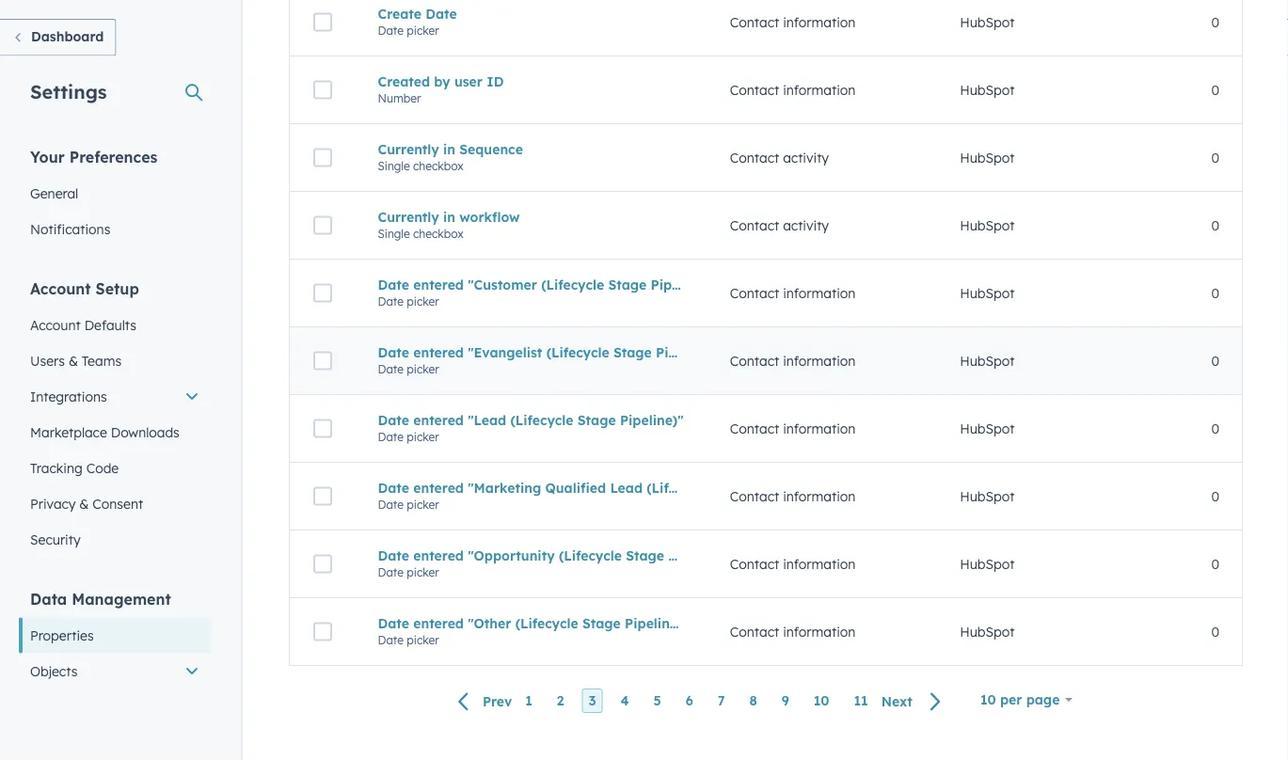 Task type: describe. For each thing, give the bounding box(es) containing it.
date entered "marketing qualified lead (lifecycle stage pipeline)" button
[[378, 480, 820, 496]]

stage for date entered "evangelist (lifecycle stage pipeline)"
[[614, 344, 652, 361]]

picker for "other
[[407, 633, 439, 647]]

activity for currently in workflow
[[783, 217, 829, 234]]

3 button
[[582, 689, 603, 714]]

pipeline)" for date entered "customer (lifecycle stage pipeline)"
[[651, 276, 715, 293]]

dashboard link
[[0, 19, 116, 56]]

date entered "other (lifecycle stage pipeline)" button
[[378, 615, 689, 632]]

created
[[378, 73, 430, 90]]

notifications
[[30, 221, 110, 237]]

4 contact information from the top
[[730, 353, 856, 369]]

3 contact information from the top
[[730, 285, 856, 301]]

account defaults
[[30, 317, 136, 333]]

4 button
[[614, 689, 636, 714]]

account for account defaults
[[30, 317, 81, 333]]

date entered "lead (lifecycle stage pipeline)" button
[[378, 412, 685, 429]]

users
[[30, 352, 65, 369]]

security
[[30, 531, 81, 548]]

5
[[654, 693, 662, 709]]

account for account setup
[[30, 279, 91, 298]]

contact information for date entered "marketing qualified lead (lifecycle stage pipeline)"
[[730, 488, 856, 505]]

users & teams
[[30, 352, 122, 369]]

6 button
[[679, 689, 700, 714]]

currently in workflow button
[[378, 209, 685, 225]]

dashboard
[[31, 28, 104, 45]]

next button
[[875, 689, 953, 714]]

10 per page button
[[968, 681, 1085, 719]]

currently for currently in workflow
[[378, 209, 439, 225]]

contact for date entered "marketing qualified lead (lifecycle stage pipeline)"
[[730, 488, 780, 505]]

workflow
[[460, 209, 520, 225]]

edit button for date entered "evangelist (lifecycle stage pipeline)"
[[711, 361, 764, 391]]

picker for "evangelist
[[407, 362, 439, 376]]

currently in sequence single checkbox
[[378, 141, 523, 173]]

sequence
[[460, 141, 523, 157]]

create date button
[[378, 5, 685, 22]]

0 for create date
[[1212, 14, 1220, 30]]

date entered "opportunity (lifecycle stage pipeline)" date picker
[[378, 548, 732, 580]]

6 hubspot from the top
[[960, 353, 1015, 369]]

5 button
[[647, 689, 668, 714]]

stage inside 'date entered "marketing qualified lead (lifecycle stage pipeline)" date picker'
[[714, 480, 752, 496]]

hubspot for currently in workflow
[[960, 217, 1015, 234]]

picker for "opportunity
[[407, 565, 439, 580]]

defaults
[[84, 317, 136, 333]]

contact information for date entered "opportunity (lifecycle stage pipeline)"
[[730, 556, 856, 573]]

pipeline)" for date entered "lead (lifecycle stage pipeline)"
[[620, 412, 684, 429]]

single for currently in sequence
[[378, 159, 410, 173]]

information for create date
[[783, 14, 856, 30]]

edit for date entered "customer (lifecycle stage pipeline)"
[[497, 286, 518, 300]]

entered for "other
[[413, 615, 464, 632]]

hubspot for date entered "marketing qualified lead (lifecycle stage pipeline)"
[[960, 488, 1015, 505]]

hubspot for currently in sequence
[[960, 149, 1015, 166]]

data
[[30, 590, 67, 609]]

"marketing
[[468, 480, 541, 496]]

1
[[525, 693, 533, 709]]

date entered "other (lifecycle stage pipeline)" date picker
[[378, 615, 689, 647]]

tracking code
[[30, 460, 119, 476]]

create
[[378, 5, 422, 22]]

6 0 from the top
[[1212, 353, 1220, 369]]

date entered "lead (lifecycle stage pipeline)" date picker
[[378, 412, 684, 444]]

settings
[[30, 80, 107, 103]]

your preferences element
[[19, 146, 211, 247]]

your
[[30, 147, 65, 166]]

(lifecycle inside 'date entered "marketing qualified lead (lifecycle stage pipeline)" date picker'
[[647, 480, 710, 496]]

code
[[86, 460, 119, 476]]

contact for currently in sequence
[[730, 149, 780, 166]]

tab panel containing create date
[[274, 0, 1258, 734]]

created by user id number
[[378, 73, 504, 105]]

4 information from the top
[[783, 353, 856, 369]]

pipeline)" for date entered "opportunity (lifecycle stage pipeline)"
[[669, 548, 732, 564]]

contact for create date
[[730, 14, 780, 30]]

pipeline)" for date entered "other (lifecycle stage pipeline)"
[[625, 615, 689, 632]]

clone button for date entered "evangelist (lifecycle stage pipeline)"
[[771, 361, 833, 391]]

contact information for date entered "other (lifecycle stage pipeline)"
[[730, 624, 856, 640]]

11
[[854, 693, 868, 709]]

4
[[621, 693, 629, 709]]

privacy
[[30, 496, 76, 512]]

tracking code link
[[19, 450, 211, 486]]

hubspot for date entered "lead (lifecycle stage pipeline)"
[[960, 421, 1015, 437]]

page
[[1027, 692, 1060, 708]]

picker inside "create date date picker"
[[407, 23, 439, 37]]

2 button
[[550, 689, 571, 714]]

3
[[589, 693, 596, 709]]

tracking
[[30, 460, 83, 476]]

date entered "customer (lifecycle stage pipeline)" button
[[378, 276, 715, 293]]

number
[[378, 91, 421, 105]]

information for date entered "lead (lifecycle stage pipeline)"
[[783, 421, 856, 437]]

contact information for date entered "lead (lifecycle stage pipeline)"
[[730, 421, 856, 437]]

edit for date entered "evangelist (lifecycle stage pipeline)"
[[727, 369, 748, 383]]

data management
[[30, 590, 171, 609]]

in for sequence
[[443, 141, 456, 157]]

date entered "customer (lifecycle stage pipeline)" date picker
[[378, 276, 715, 308]]

objects
[[30, 663, 78, 680]]

contact information for created by user id
[[730, 82, 856, 98]]

per
[[1000, 692, 1023, 708]]

6
[[686, 693, 694, 709]]

0 for created by user id
[[1212, 82, 1220, 98]]

0 for date entered "other (lifecycle stage pipeline)"
[[1212, 624, 1220, 640]]

created by user id button
[[378, 73, 685, 90]]

marketplace downloads link
[[19, 415, 211, 450]]

stage for date entered "customer (lifecycle stage pipeline)"
[[608, 276, 647, 293]]

1 button
[[519, 689, 539, 714]]

3 information from the top
[[783, 285, 856, 301]]

currently in sequence button
[[378, 141, 685, 157]]

users & teams link
[[19, 343, 211, 379]]

create date date picker
[[378, 5, 457, 37]]

more button for date entered "customer (lifecycle stage pipeline)"
[[611, 278, 681, 308]]

(lifecycle for "other
[[516, 615, 579, 632]]

6 contact from the top
[[730, 353, 780, 369]]

currently for currently in sequence
[[378, 141, 439, 157]]

privacy & consent link
[[19, 486, 211, 522]]

9
[[782, 693, 790, 709]]

notifications link
[[19, 211, 211, 247]]



Task type: vqa. For each thing, say whether or not it's contained in the screenshot.
"Opportunity's Entered
yes



Task type: locate. For each thing, give the bounding box(es) containing it.
in
[[443, 141, 456, 157], [443, 209, 456, 225]]

entered for "opportunity
[[413, 548, 464, 564]]

11 button
[[848, 689, 875, 714]]

(lifecycle inside date entered "evangelist (lifecycle stage pipeline)" date picker
[[547, 344, 610, 361]]

information for date entered "other (lifecycle stage pipeline)"
[[783, 624, 856, 640]]

checkbox for sequence
[[413, 159, 464, 173]]

8
[[750, 693, 758, 709]]

2 picker from the top
[[407, 294, 439, 308]]

clone button
[[542, 278, 604, 308], [771, 361, 833, 391]]

1 vertical spatial clone
[[787, 369, 817, 383]]

3 contact from the top
[[730, 149, 780, 166]]

3 hubspot from the top
[[960, 149, 1015, 166]]

"lead
[[468, 412, 507, 429]]

8 contact information from the top
[[730, 624, 856, 640]]

contact for date entered "other (lifecycle stage pipeline)"
[[730, 624, 780, 640]]

8 0 from the top
[[1212, 488, 1220, 505]]

0 vertical spatial checkbox
[[413, 159, 464, 173]]

pagination navigation
[[447, 689, 953, 714]]

account up account defaults
[[30, 279, 91, 298]]

1 contact from the top
[[730, 14, 780, 30]]

picker inside 'date entered "marketing qualified lead (lifecycle stage pipeline)" date picker'
[[407, 498, 439, 512]]

2 contact from the top
[[730, 82, 780, 98]]

0 vertical spatial edit
[[497, 286, 518, 300]]

clone button for date entered "customer (lifecycle stage pipeline)"
[[542, 278, 604, 308]]

hubspot for date entered "opportunity (lifecycle stage pipeline)"
[[960, 556, 1015, 573]]

1 entered from the top
[[413, 276, 464, 293]]

stage for date entered "lead (lifecycle stage pipeline)"
[[578, 412, 616, 429]]

prev button
[[447, 689, 519, 714]]

tab panel
[[274, 0, 1258, 734]]

(lifecycle for "opportunity
[[559, 548, 622, 564]]

entered for "marketing
[[413, 480, 464, 496]]

8 information from the top
[[783, 624, 856, 640]]

1 vertical spatial single
[[378, 227, 410, 241]]

currently down number
[[378, 141, 439, 157]]

checkbox for workflow
[[413, 227, 464, 241]]

1 vertical spatial account
[[30, 317, 81, 333]]

general
[[30, 185, 78, 201]]

date
[[426, 5, 457, 22], [378, 23, 404, 37], [378, 276, 409, 293], [378, 294, 404, 308], [378, 344, 409, 361], [378, 362, 404, 376], [378, 412, 409, 429], [378, 430, 404, 444], [378, 480, 409, 496], [378, 498, 404, 512], [378, 548, 409, 564], [378, 565, 404, 580], [378, 615, 409, 632], [378, 633, 404, 647]]

& inside 'link'
[[69, 352, 78, 369]]

entered left "marketing
[[413, 480, 464, 496]]

entered left "lead
[[413, 412, 464, 429]]

your preferences
[[30, 147, 158, 166]]

10 inside 10 button
[[814, 693, 830, 709]]

account defaults link
[[19, 307, 211, 343]]

contact for created by user id
[[730, 82, 780, 98]]

1 hubspot from the top
[[960, 14, 1015, 30]]

data management element
[[19, 589, 211, 761]]

1 vertical spatial edit
[[727, 369, 748, 383]]

contact information for create date
[[730, 14, 856, 30]]

edit button for date entered "customer (lifecycle stage pipeline)"
[[481, 278, 534, 308]]

1 0 from the top
[[1212, 14, 1220, 30]]

10 right 9
[[814, 693, 830, 709]]

information for created by user id
[[783, 82, 856, 98]]

checkbox down sequence
[[413, 159, 464, 173]]

1 information from the top
[[783, 14, 856, 30]]

picker for "lead
[[407, 430, 439, 444]]

hubspot for date entered "other (lifecycle stage pipeline)"
[[960, 624, 1015, 640]]

2 contact information from the top
[[730, 82, 856, 98]]

2 hubspot from the top
[[960, 82, 1015, 98]]

edit
[[497, 286, 518, 300], [727, 369, 748, 383]]

single inside "currently in workflow single checkbox"
[[378, 227, 410, 241]]

10 inside 10 per page popup button
[[981, 692, 996, 708]]

stage inside date entered "evangelist (lifecycle stage pipeline)" date picker
[[614, 344, 652, 361]]

10 for 10
[[814, 693, 830, 709]]

3 picker from the top
[[407, 362, 439, 376]]

0 for currently in sequence
[[1212, 149, 1220, 166]]

9 0 from the top
[[1212, 556, 1220, 573]]

entered down "currently in workflow single checkbox"
[[413, 276, 464, 293]]

pipeline)"
[[651, 276, 715, 293], [656, 344, 720, 361], [620, 412, 684, 429], [756, 480, 820, 496], [669, 548, 732, 564], [625, 615, 689, 632]]

single inside 'currently in sequence single checkbox'
[[378, 159, 410, 173]]

qualified
[[545, 480, 606, 496]]

1 currently from the top
[[378, 141, 439, 157]]

stage inside date entered "lead (lifecycle stage pipeline)" date picker
[[578, 412, 616, 429]]

2 checkbox from the top
[[413, 227, 464, 241]]

7 button
[[711, 689, 732, 714]]

entered for "customer
[[413, 276, 464, 293]]

"customer
[[468, 276, 537, 293]]

0 vertical spatial &
[[69, 352, 78, 369]]

entered left the "other
[[413, 615, 464, 632]]

stage for date entered "other (lifecycle stage pipeline)"
[[583, 615, 621, 632]]

0 for date entered "opportunity (lifecycle stage pipeline)"
[[1212, 556, 1220, 573]]

1 contact activity from the top
[[730, 149, 829, 166]]

0 vertical spatial more button
[[611, 278, 681, 308]]

2 currently from the top
[[378, 209, 439, 225]]

0 vertical spatial currently
[[378, 141, 439, 157]]

account setup element
[[19, 278, 211, 558]]

entered left "opportunity at bottom left
[[413, 548, 464, 564]]

4 hubspot from the top
[[960, 217, 1015, 234]]

& for privacy
[[79, 496, 89, 512]]

0 horizontal spatial more
[[627, 286, 654, 300]]

& right privacy
[[79, 496, 89, 512]]

information
[[783, 14, 856, 30], [783, 82, 856, 98], [783, 285, 856, 301], [783, 353, 856, 369], [783, 421, 856, 437], [783, 488, 856, 505], [783, 556, 856, 573], [783, 624, 856, 640]]

2
[[557, 693, 564, 709]]

4 0 from the top
[[1212, 217, 1220, 234]]

1 activity from the top
[[783, 149, 829, 166]]

(lifecycle for "evangelist
[[547, 344, 610, 361]]

entered left the "evangelist
[[413, 344, 464, 361]]

currently
[[378, 141, 439, 157], [378, 209, 439, 225]]

currently inside 'currently in sequence single checkbox'
[[378, 141, 439, 157]]

0 horizontal spatial clone
[[558, 286, 588, 300]]

10 contact from the top
[[730, 624, 780, 640]]

0 horizontal spatial 10
[[814, 693, 830, 709]]

security link
[[19, 522, 211, 558]]

activity for currently in sequence
[[783, 149, 829, 166]]

contact information
[[730, 14, 856, 30], [730, 82, 856, 98], [730, 285, 856, 301], [730, 353, 856, 369], [730, 421, 856, 437], [730, 488, 856, 505], [730, 556, 856, 573], [730, 624, 856, 640]]

10 hubspot from the top
[[960, 624, 1015, 640]]

2 contact activity from the top
[[730, 217, 829, 234]]

entered
[[413, 276, 464, 293], [413, 344, 464, 361], [413, 412, 464, 429], [413, 480, 464, 496], [413, 548, 464, 564], [413, 615, 464, 632]]

prev
[[483, 693, 512, 710]]

3 entered from the top
[[413, 412, 464, 429]]

checkbox
[[413, 159, 464, 173], [413, 227, 464, 241]]

currently inside "currently in workflow single checkbox"
[[378, 209, 439, 225]]

pipeline)" inside 'date entered "marketing qualified lead (lifecycle stage pipeline)" date picker'
[[756, 480, 820, 496]]

0 horizontal spatial edit
[[497, 286, 518, 300]]

contact activity for currently in workflow
[[730, 217, 829, 234]]

1 horizontal spatial &
[[79, 496, 89, 512]]

in left the workflow at the left of the page
[[443, 209, 456, 225]]

1 horizontal spatial clone button
[[771, 361, 833, 391]]

1 vertical spatial in
[[443, 209, 456, 225]]

pipeline)" inside date entered "opportunity (lifecycle stage pipeline)" date picker
[[669, 548, 732, 564]]

objects button
[[19, 654, 211, 689]]

2 in from the top
[[443, 209, 456, 225]]

marketplace
[[30, 424, 107, 441]]

pipeline)" inside date entered "lead (lifecycle stage pipeline)" date picker
[[620, 412, 684, 429]]

pipeline)" inside date entered "customer (lifecycle stage pipeline)" date picker
[[651, 276, 715, 293]]

2 account from the top
[[30, 317, 81, 333]]

0 vertical spatial account
[[30, 279, 91, 298]]

single for currently in workflow
[[378, 227, 410, 241]]

2 single from the top
[[378, 227, 410, 241]]

9 hubspot from the top
[[960, 556, 1015, 573]]

2 information from the top
[[783, 82, 856, 98]]

9 contact from the top
[[730, 556, 780, 573]]

"other
[[468, 615, 511, 632]]

1 account from the top
[[30, 279, 91, 298]]

properties
[[30, 627, 94, 644]]

(lifecycle right "lead
[[511, 412, 574, 429]]

7 contact information from the top
[[730, 556, 856, 573]]

1 in from the top
[[443, 141, 456, 157]]

10 left per
[[981, 692, 996, 708]]

1 horizontal spatial edit
[[727, 369, 748, 383]]

0 vertical spatial clone
[[558, 286, 588, 300]]

(lifecycle right the "other
[[516, 615, 579, 632]]

10 0 from the top
[[1212, 624, 1220, 640]]

(lifecycle inside date entered "opportunity (lifecycle stage pipeline)" date picker
[[559, 548, 622, 564]]

picker inside date entered "evangelist (lifecycle stage pipeline)" date picker
[[407, 362, 439, 376]]

& for users
[[69, 352, 78, 369]]

contact
[[730, 14, 780, 30], [730, 82, 780, 98], [730, 149, 780, 166], [730, 217, 780, 234], [730, 285, 780, 301], [730, 353, 780, 369], [730, 421, 780, 437], [730, 488, 780, 505], [730, 556, 780, 573], [730, 624, 780, 640]]

(lifecycle for "customer
[[541, 276, 604, 293]]

0 vertical spatial contact activity
[[730, 149, 829, 166]]

4 entered from the top
[[413, 480, 464, 496]]

0 horizontal spatial clone button
[[542, 278, 604, 308]]

properties link
[[19, 618, 211, 654]]

general link
[[19, 176, 211, 211]]

by
[[434, 73, 450, 90]]

4 picker from the top
[[407, 430, 439, 444]]

(lifecycle
[[541, 276, 604, 293], [547, 344, 610, 361], [511, 412, 574, 429], [647, 480, 710, 496], [559, 548, 622, 564], [516, 615, 579, 632]]

0 vertical spatial more
[[627, 286, 654, 300]]

stage inside date entered "customer (lifecycle stage pipeline)" date picker
[[608, 276, 647, 293]]

7 contact from the top
[[730, 421, 780, 437]]

8 contact from the top
[[730, 488, 780, 505]]

account
[[30, 279, 91, 298], [30, 317, 81, 333]]

preferences
[[69, 147, 158, 166]]

picker inside date entered "other (lifecycle stage pipeline)" date picker
[[407, 633, 439, 647]]

picker inside date entered "customer (lifecycle stage pipeline)" date picker
[[407, 294, 439, 308]]

5 0 from the top
[[1212, 285, 1220, 301]]

(lifecycle down 'date entered "marketing qualified lead (lifecycle stage pipeline)" date picker'
[[559, 548, 622, 564]]

picker inside date entered "lead (lifecycle stage pipeline)" date picker
[[407, 430, 439, 444]]

setup
[[96, 279, 139, 298]]

account up the users
[[30, 317, 81, 333]]

date entered "marketing qualified lead (lifecycle stage pipeline)" date picker
[[378, 480, 820, 512]]

6 information from the top
[[783, 488, 856, 505]]

0 for currently in workflow
[[1212, 217, 1220, 234]]

6 picker from the top
[[407, 565, 439, 580]]

2 activity from the top
[[783, 217, 829, 234]]

1 horizontal spatial 10
[[981, 692, 996, 708]]

(lifecycle inside date entered "customer (lifecycle stage pipeline)" date picker
[[541, 276, 604, 293]]

0 vertical spatial clone button
[[542, 278, 604, 308]]

5 contact information from the top
[[730, 421, 856, 437]]

checkbox down the workflow at the left of the page
[[413, 227, 464, 241]]

account setup
[[30, 279, 139, 298]]

5 hubspot from the top
[[960, 285, 1015, 301]]

entered for "lead
[[413, 412, 464, 429]]

0 vertical spatial edit button
[[481, 278, 534, 308]]

(lifecycle for "lead
[[511, 412, 574, 429]]

1 single from the top
[[378, 159, 410, 173]]

0 horizontal spatial more button
[[611, 278, 681, 308]]

date entered "evangelist (lifecycle stage pipeline)" button
[[378, 344, 720, 361]]

entered for "evangelist
[[413, 344, 464, 361]]

pipeline)" inside date entered "evangelist (lifecycle stage pipeline)" date picker
[[656, 344, 720, 361]]

single
[[378, 159, 410, 173], [378, 227, 410, 241]]

(lifecycle inside date entered "lead (lifecycle stage pipeline)" date picker
[[511, 412, 574, 429]]

5 contact from the top
[[730, 285, 780, 301]]

hubspot for create date
[[960, 14, 1015, 30]]

(lifecycle right "customer
[[541, 276, 604, 293]]

hubspot
[[960, 14, 1015, 30], [960, 82, 1015, 98], [960, 149, 1015, 166], [960, 217, 1015, 234], [960, 285, 1015, 301], [960, 353, 1015, 369], [960, 421, 1015, 437], [960, 488, 1015, 505], [960, 556, 1015, 573], [960, 624, 1015, 640]]

entered inside date entered "lead (lifecycle stage pipeline)" date picker
[[413, 412, 464, 429]]

1 vertical spatial clone button
[[771, 361, 833, 391]]

(lifecycle down date entered "customer (lifecycle stage pipeline)" date picker
[[547, 344, 610, 361]]

downloads
[[111, 424, 180, 441]]

7 information from the top
[[783, 556, 856, 573]]

7 hubspot from the top
[[960, 421, 1015, 437]]

activity
[[783, 149, 829, 166], [783, 217, 829, 234]]

6 entered from the top
[[413, 615, 464, 632]]

pipeline)" for date entered "evangelist (lifecycle stage pipeline)"
[[656, 344, 720, 361]]

3 0 from the top
[[1212, 149, 1220, 166]]

contact for date entered "opportunity (lifecycle stage pipeline)"
[[730, 556, 780, 573]]

7 picker from the top
[[407, 633, 439, 647]]

currently in workflow single checkbox
[[378, 209, 520, 241]]

0 vertical spatial in
[[443, 141, 456, 157]]

1 contact information from the top
[[730, 14, 856, 30]]

date entered "evangelist (lifecycle stage pipeline)" date picker
[[378, 344, 720, 376]]

stage inside date entered "other (lifecycle stage pipeline)" date picker
[[583, 615, 621, 632]]

"evangelist
[[468, 344, 543, 361]]

2 0 from the top
[[1212, 82, 1220, 98]]

& right the users
[[69, 352, 78, 369]]

information for date entered "opportunity (lifecycle stage pipeline)"
[[783, 556, 856, 573]]

1 vertical spatial &
[[79, 496, 89, 512]]

1 horizontal spatial more
[[857, 369, 884, 383]]

id
[[487, 73, 504, 90]]

(lifecycle inside date entered "other (lifecycle stage pipeline)" date picker
[[516, 615, 579, 632]]

0 vertical spatial activity
[[783, 149, 829, 166]]

10 for 10 per page
[[981, 692, 996, 708]]

stage for date entered "opportunity (lifecycle stage pipeline)"
[[626, 548, 665, 564]]

contact for date entered "lead (lifecycle stage pipeline)"
[[730, 421, 780, 437]]

10 button
[[807, 689, 836, 714]]

date entered "opportunity (lifecycle stage pipeline)" button
[[378, 548, 732, 564]]

marketplace downloads
[[30, 424, 180, 441]]

picker inside date entered "opportunity (lifecycle stage pipeline)" date picker
[[407, 565, 439, 580]]

5 entered from the top
[[413, 548, 464, 564]]

1 picker from the top
[[407, 23, 439, 37]]

in inside 'currently in sequence single checkbox'
[[443, 141, 456, 157]]

4 contact from the top
[[730, 217, 780, 234]]

1 horizontal spatial edit button
[[711, 361, 764, 391]]

1 vertical spatial activity
[[783, 217, 829, 234]]

0 for date entered "marketing qualified lead (lifecycle stage pipeline)"
[[1212, 488, 1220, 505]]

7 0 from the top
[[1212, 421, 1220, 437]]

currently down 'currently in sequence single checkbox'
[[378, 209, 439, 225]]

stage inside date entered "opportunity (lifecycle stage pipeline)" date picker
[[626, 548, 665, 564]]

contact activity for currently in sequence
[[730, 149, 829, 166]]

0 for date entered "lead (lifecycle stage pipeline)"
[[1212, 421, 1220, 437]]

checkbox inside "currently in workflow single checkbox"
[[413, 227, 464, 241]]

entered inside date entered "evangelist (lifecycle stage pipeline)" date picker
[[413, 344, 464, 361]]

entered inside 'date entered "marketing qualified lead (lifecycle stage pipeline)" date picker'
[[413, 480, 464, 496]]

in for workflow
[[443, 209, 456, 225]]

pipeline)" inside date entered "other (lifecycle stage pipeline)" date picker
[[625, 615, 689, 632]]

0
[[1212, 14, 1220, 30], [1212, 82, 1220, 98], [1212, 149, 1220, 166], [1212, 217, 1220, 234], [1212, 285, 1220, 301], [1212, 353, 1220, 369], [1212, 421, 1220, 437], [1212, 488, 1220, 505], [1212, 556, 1220, 573], [1212, 624, 1220, 640]]

6 contact information from the top
[[730, 488, 856, 505]]

(lifecycle right lead
[[647, 480, 710, 496]]

&
[[69, 352, 78, 369], [79, 496, 89, 512]]

clone for date entered "evangelist (lifecycle stage pipeline)"
[[787, 369, 817, 383]]

more button for date entered "evangelist (lifecycle stage pipeline)"
[[841, 361, 911, 391]]

teams
[[82, 352, 122, 369]]

lead
[[610, 480, 643, 496]]

picker for "customer
[[407, 294, 439, 308]]

entered inside date entered "other (lifecycle stage pipeline)" date picker
[[413, 615, 464, 632]]

contact for currently in workflow
[[730, 217, 780, 234]]

1 vertical spatial more button
[[841, 361, 911, 391]]

entered inside date entered "opportunity (lifecycle stage pipeline)" date picker
[[413, 548, 464, 564]]

10 per page
[[981, 692, 1060, 708]]

10
[[981, 692, 996, 708], [814, 693, 830, 709]]

5 information from the top
[[783, 421, 856, 437]]

user
[[455, 73, 483, 90]]

consent
[[93, 496, 143, 512]]

8 hubspot from the top
[[960, 488, 1015, 505]]

hubspot for created by user id
[[960, 82, 1015, 98]]

contact activity
[[730, 149, 829, 166], [730, 217, 829, 234]]

2 entered from the top
[[413, 344, 464, 361]]

entered inside date entered "customer (lifecycle stage pipeline)" date picker
[[413, 276, 464, 293]]

0 vertical spatial single
[[378, 159, 410, 173]]

next
[[882, 693, 913, 710]]

1 vertical spatial edit button
[[711, 361, 764, 391]]

information for date entered "marketing qualified lead (lifecycle stage pipeline)"
[[783, 488, 856, 505]]

"opportunity
[[468, 548, 555, 564]]

in left sequence
[[443, 141, 456, 157]]

7
[[718, 693, 725, 709]]

1 vertical spatial more
[[857, 369, 884, 383]]

edit button
[[481, 278, 534, 308], [711, 361, 764, 391]]

0 horizontal spatial edit button
[[481, 278, 534, 308]]

5 picker from the top
[[407, 498, 439, 512]]

clone for date entered "customer (lifecycle stage pipeline)"
[[558, 286, 588, 300]]

1 horizontal spatial more button
[[841, 361, 911, 391]]

more button
[[611, 278, 681, 308], [841, 361, 911, 391]]

in inside "currently in workflow single checkbox"
[[443, 209, 456, 225]]

integrations
[[30, 388, 107, 405]]

8 button
[[743, 689, 764, 714]]

1 horizontal spatial clone
[[787, 369, 817, 383]]

1 vertical spatial contact activity
[[730, 217, 829, 234]]

1 vertical spatial currently
[[378, 209, 439, 225]]

checkbox inside 'currently in sequence single checkbox'
[[413, 159, 464, 173]]

0 horizontal spatial &
[[69, 352, 78, 369]]

1 checkbox from the top
[[413, 159, 464, 173]]

1 vertical spatial checkbox
[[413, 227, 464, 241]]

9 button
[[775, 689, 796, 714]]



